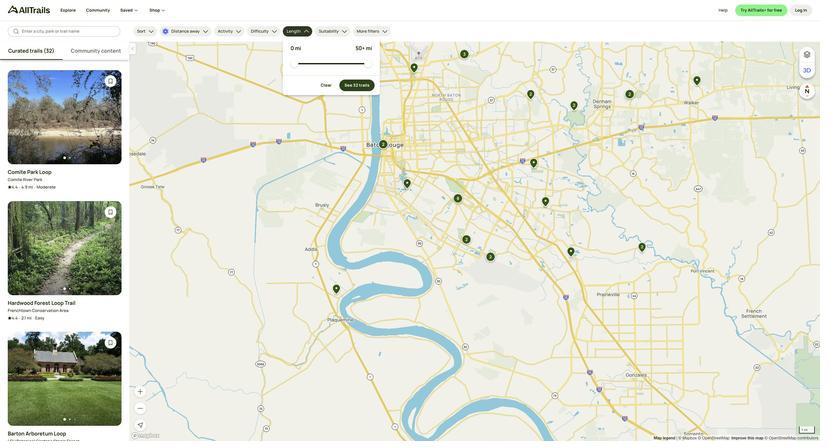 Task type: describe. For each thing, give the bounding box(es) containing it.
this
[[748, 436, 755, 441]]

frenchtown
[[8, 308, 31, 313]]

· left 4.9
[[19, 184, 20, 190]]

zoom map out image for zoom map in icon
[[137, 405, 144, 412]]

difficulty
[[251, 28, 269, 34]]

1
[[802, 428, 804, 432]]

clear button
[[316, 80, 337, 91]]

1 mi
[[802, 428, 808, 432]]

improve this map link
[[732, 436, 764, 441]]

community link
[[86, 0, 110, 21]]

away
[[190, 28, 200, 34]]

filters
[[368, 28, 380, 34]]

try
[[741, 7, 748, 13]]

trail
[[65, 299, 76, 307]]

sort button
[[133, 26, 157, 37]]

alltrails link
[[8, 6, 61, 16]]

map options image for reset north and pitch icon
[[804, 51, 812, 59]]

zoom map in image
[[137, 389, 144, 395]]

navigate previous image for hardwood
[[16, 245, 22, 251]]

reset north and pitch image
[[802, 85, 814, 98]]

suitability
[[319, 28, 339, 34]]

see
[[345, 82, 353, 88]]

add to list image for comite park loop
[[107, 78, 114, 84]]

more filters
[[357, 28, 380, 34]]

loop for arboretum
[[54, 430, 66, 438]]

50+
[[356, 45, 365, 52]]

explore link
[[61, 0, 76, 21]]

· left 2.1
[[19, 315, 20, 321]]

© openstreetmap contributors link
[[765, 436, 819, 441]]

moderate
[[37, 184, 56, 190]]

river
[[23, 177, 33, 182]]

zoom map in image
[[137, 389, 144, 395]]

community for community content
[[71, 47, 100, 54]]

legend
[[664, 436, 676, 441]]

list containing map legend
[[654, 435, 819, 441]]

50+ mi
[[356, 45, 372, 52]]

mi for 50+ mi
[[366, 45, 372, 52]]

maximum slider
[[365, 60, 372, 68]]

activity
[[218, 28, 233, 34]]

forest
[[34, 299, 50, 307]]

try alltrails+ for free
[[741, 7, 783, 13]]

navigate previous image for comite
[[16, 114, 22, 121]]

shop button
[[150, 0, 167, 21]]

arboretum
[[26, 430, 53, 438]]

see 32 trails button
[[340, 80, 375, 91]]

barton arboretum loop
[[8, 430, 66, 438]]

conservation
[[32, 308, 59, 313]]

alltrails+
[[749, 7, 767, 13]]

log
[[796, 7, 803, 13]]

3 © from the left
[[765, 436, 769, 441]]

alltrails image
[[8, 6, 50, 13]]

curated trails (32)
[[8, 47, 54, 54]]

Enter a city, park or trail name field
[[22, 28, 115, 35]]

clear
[[321, 82, 332, 88]]

hardwood forest loop trail frenchtown conservation area
[[8, 299, 76, 313]]

1 vertical spatial park
[[34, 177, 42, 182]]

easy
[[35, 315, 44, 321]]

log in
[[796, 7, 808, 13]]

area
[[60, 308, 69, 313]]

trails inside see 32 trails button
[[359, 82, 370, 88]]

|
[[677, 436, 678, 441]]

1 comite from the top
[[8, 169, 26, 176]]

saved link
[[120, 0, 139, 21]]

2 © from the left
[[699, 436, 702, 441]]

navigate next image for park
[[107, 114, 114, 121]]

minimum slider
[[291, 60, 299, 68]]

enable 3d map image for map options 'icon' related to reset north and pitch icon
[[804, 67, 812, 74]]

cookie consent banner dialog
[[8, 411, 813, 434]]

content
[[101, 47, 121, 54]]

2 comite from the top
[[8, 177, 22, 182]]

navigate next image for forest
[[107, 245, 114, 251]]

community content
[[71, 47, 121, 54]]

(32)
[[44, 47, 54, 54]]

enable 3d map image for reset north and pitch image's map options 'icon'
[[804, 67, 812, 74]]

mi for 1 mi
[[805, 428, 808, 432]]

improve
[[732, 436, 747, 441]]

suitability button
[[315, 26, 351, 37]]

contributors
[[798, 436, 819, 441]]

© openstreetmap link
[[699, 436, 730, 441]]

hardwood
[[8, 299, 33, 307]]

saved button
[[120, 0, 150, 21]]

comite river park link
[[8, 177, 42, 183]]

free
[[775, 7, 783, 13]]

4.4 · 2.1 mi · easy
[[12, 315, 44, 321]]

zoom map out image for zoom map in image
[[137, 405, 144, 412]]

for
[[768, 7, 774, 13]]



Task type: vqa. For each thing, say whether or not it's contained in the screenshot.
Utah,
no



Task type: locate. For each thing, give the bounding box(es) containing it.
add to list image
[[107, 78, 114, 84], [107, 209, 114, 215]]

0 horizontal spatial ©
[[679, 436, 682, 441]]

0 horizontal spatial openstreetmap
[[703, 436, 730, 441]]

map region
[[129, 42, 821, 441]]

community
[[86, 7, 110, 13], [71, 47, 100, 54]]

community left saved
[[86, 7, 110, 13]]

loop for forest
[[51, 299, 64, 307]]

barton
[[8, 430, 25, 438]]

© mapbox link
[[679, 436, 698, 441]]

© right map
[[765, 436, 769, 441]]

2 4.4 from the top
[[12, 315, 18, 321]]

enable 3d map image
[[804, 67, 812, 74], [804, 67, 812, 74]]

add to list image
[[107, 340, 114, 346]]

dialog
[[0, 0, 821, 441]]

1 navigate previous image from the top
[[16, 114, 22, 121]]

trails left (32)
[[30, 47, 43, 54]]

1 vertical spatial trails
[[359, 82, 370, 88]]

log in link
[[791, 5, 813, 16]]

0 vertical spatial navigate previous image
[[16, 114, 22, 121]]

1 add to list image from the top
[[107, 78, 114, 84]]

0 vertical spatial loop
[[39, 169, 52, 176]]

1 4.4 from the top
[[12, 184, 18, 190]]

2 vertical spatial loop
[[54, 430, 66, 438]]

1 horizontal spatial openstreetmap
[[770, 436, 797, 441]]

mi inside 4.4 · 4.9 mi · moderate
[[28, 184, 33, 190]]

1 vertical spatial navigate next image
[[107, 245, 114, 251]]

· left easy
[[33, 315, 34, 321]]

navigate next image
[[107, 114, 114, 121], [107, 245, 114, 251], [107, 376, 114, 382]]

trails right 32
[[359, 82, 370, 88]]

loop for park
[[39, 169, 52, 176]]

add to list image for hardwood forest loop trail
[[107, 209, 114, 215]]

list
[[654, 435, 819, 441]]

·
[[19, 184, 20, 190], [34, 184, 35, 190], [19, 315, 20, 321], [33, 315, 34, 321]]

distance away button
[[160, 26, 212, 37]]

© right '|'
[[679, 436, 682, 441]]

distance away
[[172, 28, 200, 34]]

map legend | © mapbox © openstreetmap improve this map © openstreetmap contributors
[[654, 436, 819, 441]]

openstreetmap left improve
[[703, 436, 730, 441]]

2 navigate next image from the top
[[107, 245, 114, 251]]

try alltrails+ for free link
[[736, 5, 788, 16]]

length
[[287, 28, 301, 34]]

mapbox
[[683, 436, 698, 441]]

loop
[[39, 169, 52, 176], [51, 299, 64, 307], [54, 430, 66, 438]]

1 vertical spatial community
[[71, 47, 100, 54]]

mi right 50+
[[366, 45, 372, 52]]

0 vertical spatial add to list image
[[107, 78, 114, 84]]

2 vertical spatial navigate next image
[[107, 376, 114, 382]]

curated trails (32) tab
[[0, 42, 63, 60]]

mi right 1
[[805, 428, 808, 432]]

community inside tab
[[71, 47, 100, 54]]

comite
[[8, 169, 26, 176], [8, 177, 22, 182]]

mi right the 0 at the left top
[[295, 45, 301, 52]]

1 openstreetmap from the left
[[703, 436, 730, 441]]

3 navigate next image from the top
[[107, 376, 114, 382]]

zoom map out image
[[137, 405, 144, 412], [137, 405, 144, 412]]

mi inside 4.4 · 2.1 mi · easy
[[27, 315, 32, 321]]

32
[[354, 82, 359, 88]]

openstreetmap
[[703, 436, 730, 441], [770, 436, 797, 441]]

4.4 left 4.9
[[12, 184, 18, 190]]

1 vertical spatial comite
[[8, 177, 22, 182]]

frenchtown conservation area link
[[8, 308, 69, 314]]

map options image
[[804, 51, 812, 59], [804, 51, 812, 59]]

map
[[654, 436, 662, 441]]

1 vertical spatial navigate previous image
[[16, 245, 22, 251]]

loop up moderate
[[39, 169, 52, 176]]

0 vertical spatial 4.4
[[12, 184, 18, 190]]

shop
[[150, 7, 160, 13]]

1 vertical spatial 4.4
[[12, 315, 18, 321]]

current location image
[[137, 422, 144, 429]]

in
[[804, 7, 808, 13]]

park up river
[[27, 169, 38, 176]]

length button
[[283, 26, 313, 37]]

comite up 4.9
[[8, 177, 22, 182]]

sort
[[137, 28, 146, 34]]

0 horizontal spatial trails
[[30, 47, 43, 54]]

help link
[[720, 5, 728, 16]]

community content tab
[[63, 42, 129, 60]]

2 horizontal spatial ©
[[765, 436, 769, 441]]

mi for 0 mi
[[295, 45, 301, 52]]

1 © from the left
[[679, 436, 682, 441]]

4.4 inside 4.4 · 4.9 mi · moderate
[[12, 184, 18, 190]]

4.4 · 4.9 mi · moderate
[[12, 184, 56, 190]]

4.4
[[12, 184, 18, 190], [12, 315, 18, 321]]

loop up area
[[51, 299, 64, 307]]

0 vertical spatial community
[[86, 7, 110, 13]]

loop right arboretum
[[54, 430, 66, 438]]

tab list containing curated trails (32)
[[0, 42, 129, 60]]

saved
[[120, 7, 133, 13]]

loop inside hardwood forest loop trail frenchtown conservation area
[[51, 299, 64, 307]]

2.1
[[21, 315, 26, 321]]

map legend link
[[654, 436, 677, 441]]

see 32 trails
[[345, 82, 370, 88]]

1 navigate next image from the top
[[107, 114, 114, 121]]

None search field
[[8, 26, 120, 37]]

park up 4.4 · 4.9 mi · moderate
[[34, 177, 42, 182]]

2 add to list image from the top
[[107, 209, 114, 215]]

4.4 down frenchtown
[[12, 315, 18, 321]]

map options image for reset north and pitch image
[[804, 51, 812, 59]]

0 mi
[[291, 45, 301, 52]]

explore
[[61, 7, 76, 13]]

more filters button
[[353, 26, 391, 37]]

park
[[27, 169, 38, 176], [34, 177, 42, 182]]

community for community
[[86, 7, 110, 13]]

4.9
[[21, 184, 27, 190]]

4.4 inside 4.4 · 2.1 mi · easy
[[12, 315, 18, 321]]

openstreetmap right map
[[770, 436, 797, 441]]

curated
[[8, 47, 29, 54]]

comite park loop comite river park
[[8, 169, 52, 182]]

1 vertical spatial loop
[[51, 299, 64, 307]]

mi right 2.1
[[27, 315, 32, 321]]

0 vertical spatial park
[[27, 169, 38, 176]]

4.4 for comite park loop
[[12, 184, 18, 190]]

distance
[[172, 28, 189, 34]]

comite up "comite river park" "link"
[[8, 169, 26, 176]]

2 openstreetmap from the left
[[770, 436, 797, 441]]

loop inside comite park loop comite river park
[[39, 169, 52, 176]]

0 vertical spatial navigate next image
[[107, 114, 114, 121]]

mi
[[295, 45, 301, 52], [366, 45, 372, 52], [28, 184, 33, 190], [27, 315, 32, 321], [805, 428, 808, 432]]

0 vertical spatial trails
[[30, 47, 43, 54]]

community left content
[[71, 47, 100, 54]]

difficulty button
[[247, 26, 281, 37]]

0
[[291, 45, 294, 52]]

more
[[357, 28, 367, 34]]

shop link
[[150, 0, 167, 21]]

1 vertical spatial add to list image
[[107, 209, 114, 215]]

· right 4.9
[[34, 184, 35, 190]]

navigate previous image
[[16, 114, 22, 121], [16, 245, 22, 251]]

1 horizontal spatial trails
[[359, 82, 370, 88]]

navigate previous image
[[16, 376, 22, 382]]

4.4 for hardwood forest loop trail
[[12, 315, 18, 321]]

trails inside curated trails (32) tab
[[30, 47, 43, 54]]

reset north and pitch image
[[802, 85, 814, 98]]

map
[[756, 436, 764, 441]]

1 horizontal spatial ©
[[699, 436, 702, 441]]

help
[[720, 7, 728, 13]]

tab list
[[0, 42, 129, 60]]

©
[[679, 436, 682, 441], [699, 436, 702, 441], [765, 436, 769, 441]]

© right mapbox
[[699, 436, 702, 441]]

2 navigate previous image from the top
[[16, 245, 22, 251]]

mi right 4.9
[[28, 184, 33, 190]]

activity button
[[214, 26, 245, 37]]

0 vertical spatial comite
[[8, 169, 26, 176]]



